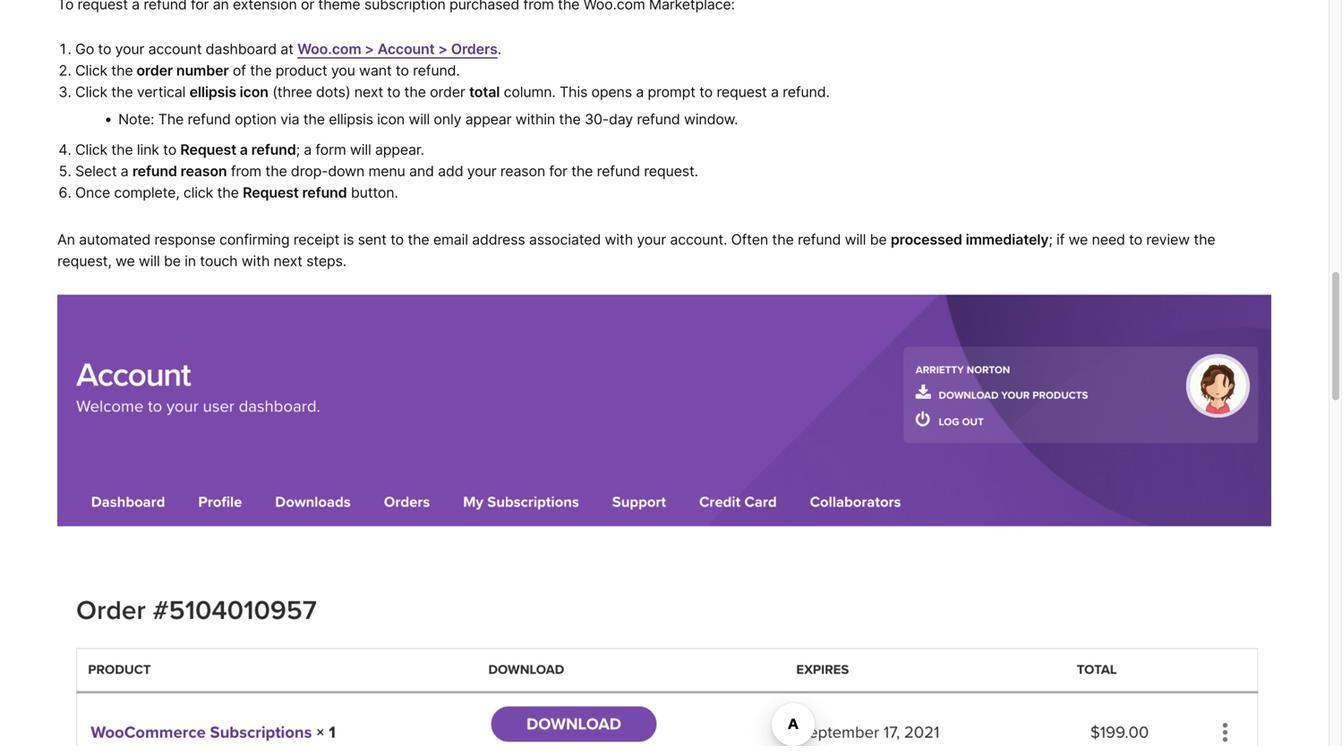 Task type: vqa. For each thing, say whether or not it's contained in the screenshot.


Task type: locate. For each thing, give the bounding box(es) containing it.
your left account.
[[637, 231, 666, 248]]

a right the select
[[121, 163, 129, 180]]

a
[[636, 83, 644, 101], [771, 83, 779, 101], [240, 141, 248, 159], [304, 141, 312, 159], [121, 163, 129, 180]]

reason up click
[[181, 163, 227, 180]]

option
[[235, 111, 277, 128]]

0 vertical spatial next
[[354, 83, 383, 101]]

; up drop-
[[296, 141, 300, 159]]

your right the go at the top of page
[[115, 40, 144, 58]]

for
[[549, 163, 568, 180]]

will left only
[[409, 111, 430, 128]]

0 vertical spatial your
[[115, 40, 144, 58]]

1 vertical spatial next
[[274, 252, 303, 270]]

0 horizontal spatial be
[[164, 252, 181, 270]]

number
[[176, 62, 229, 79]]

your
[[115, 40, 144, 58], [467, 163, 497, 180], [637, 231, 666, 248]]

will
[[409, 111, 430, 128], [350, 141, 371, 159], [845, 231, 866, 248], [139, 252, 160, 270]]

click
[[184, 184, 213, 202]]

with down confirming
[[242, 252, 270, 270]]

0 vertical spatial request
[[180, 141, 236, 159]]

1 vertical spatial order
[[430, 83, 465, 101]]

response
[[154, 231, 216, 248]]

; left if
[[1049, 231, 1053, 248]]

reason
[[181, 163, 227, 180], [500, 163, 545, 180]]

next inside "; if we need to review the request, we will be in touch with next steps."
[[274, 252, 303, 270]]

1 click from the top
[[75, 62, 107, 79]]

we down automated
[[115, 252, 135, 270]]

1 vertical spatial ellipsis
[[329, 111, 373, 128]]

the
[[111, 62, 133, 79], [250, 62, 272, 79], [111, 83, 133, 101], [404, 83, 426, 101], [303, 111, 325, 128], [559, 111, 581, 128], [111, 141, 133, 159], [265, 163, 287, 180], [571, 163, 593, 180], [217, 184, 239, 202], [408, 231, 430, 248], [772, 231, 794, 248], [1194, 231, 1216, 248]]

order
[[136, 62, 173, 79], [430, 83, 465, 101]]

with
[[605, 231, 633, 248], [242, 252, 270, 270]]

will left processed
[[845, 231, 866, 248]]

the
[[158, 111, 184, 128]]

to
[[98, 40, 111, 58], [396, 62, 409, 79], [387, 83, 401, 101], [700, 83, 713, 101], [163, 141, 177, 159], [391, 231, 404, 248], [1129, 231, 1143, 248]]

1 vertical spatial your
[[467, 163, 497, 180]]

2 vertical spatial your
[[637, 231, 666, 248]]

1 horizontal spatial ellipsis
[[329, 111, 373, 128]]

0 vertical spatial ;
[[296, 141, 300, 159]]

0 vertical spatial click
[[75, 62, 107, 79]]

refund right the
[[188, 111, 231, 128]]

0 horizontal spatial ;
[[296, 141, 300, 159]]

1 vertical spatial icon
[[377, 111, 405, 128]]

1 vertical spatial with
[[242, 252, 270, 270]]

dashboard
[[206, 40, 277, 58]]

1 horizontal spatial request
[[243, 184, 299, 202]]

order up only
[[430, 83, 465, 101]]

only
[[434, 111, 462, 128]]

processed
[[891, 231, 963, 248]]

2 vertical spatial click
[[75, 141, 107, 159]]

a right request
[[771, 83, 779, 101]]

an
[[57, 231, 75, 248]]

your right 'add'
[[467, 163, 497, 180]]

1 horizontal spatial reason
[[500, 163, 545, 180]]

icon down of
[[240, 83, 269, 101]]

to right 'need'
[[1129, 231, 1143, 248]]

1 reason from the left
[[181, 163, 227, 180]]

next down receipt
[[274, 252, 303, 270]]

ellipsis
[[189, 83, 236, 101], [329, 111, 373, 128]]

immediately
[[966, 231, 1049, 248]]

0 horizontal spatial icon
[[240, 83, 269, 101]]

an automated response confirming receipt is sent to the email address associated with your account. often the refund will be processed immediately
[[57, 231, 1049, 248]]

order up vertical
[[136, 62, 173, 79]]

we
[[1069, 231, 1088, 248], [115, 252, 135, 270]]

0 vertical spatial with
[[605, 231, 633, 248]]

down
[[328, 163, 365, 180]]

ellipsis down number
[[189, 83, 236, 101]]

1 horizontal spatial ;
[[1049, 231, 1053, 248]]

note: the refund option via the ellipsis icon will only appear within the 30-day refund window.
[[118, 111, 738, 128]]

0 horizontal spatial next
[[274, 252, 303, 270]]

once
[[75, 184, 110, 202]]

refund
[[188, 111, 231, 128], [637, 111, 680, 128], [251, 141, 296, 159], [132, 163, 177, 180], [597, 163, 640, 180], [302, 184, 347, 202], [798, 231, 841, 248]]

total
[[469, 83, 500, 101]]

1 vertical spatial refund.
[[783, 83, 830, 101]]

within
[[516, 111, 555, 128]]

0 horizontal spatial >
[[365, 40, 374, 58]]

column.
[[504, 83, 556, 101]]

refund.
[[413, 62, 460, 79], [783, 83, 830, 101]]

day
[[609, 111, 633, 128]]

be left processed
[[870, 231, 887, 248]]

icon up appear.
[[377, 111, 405, 128]]

2 click from the top
[[75, 83, 107, 101]]

be inside "; if we need to review the request, we will be in touch with next steps."
[[164, 252, 181, 270]]

refund down link
[[132, 163, 177, 180]]

>
[[365, 40, 374, 58], [438, 40, 448, 58]]

go to your account dashboard at woo.com > account > orders . click the order number of the product you want to refund.
[[75, 40, 502, 79]]

to down account
[[396, 62, 409, 79]]

1 horizontal spatial your
[[467, 163, 497, 180]]

1 vertical spatial click
[[75, 83, 107, 101]]

ellipsis down dots) in the top of the page
[[329, 111, 373, 128]]

icon
[[240, 83, 269, 101], [377, 111, 405, 128]]

0 horizontal spatial refund.
[[413, 62, 460, 79]]

window.
[[684, 111, 738, 128]]

to up window.
[[700, 83, 713, 101]]

review
[[1147, 231, 1190, 248]]

reason left for
[[500, 163, 545, 180]]

order inside the go to your account dashboard at woo.com > account > orders . click the order number of the product you want to refund.
[[136, 62, 173, 79]]

2 > from the left
[[438, 40, 448, 58]]

1 horizontal spatial we
[[1069, 231, 1088, 248]]

next down want
[[354, 83, 383, 101]]

1 vertical spatial request
[[243, 184, 299, 202]]

note:
[[118, 111, 154, 128]]

request up from
[[180, 141, 236, 159]]

; inside click the link to request a refund ; a form will appear. select a refund reason from the drop-down menu and add your reason for the refund request. once complete, click the request refund button.
[[296, 141, 300, 159]]

to inside click the link to request a refund ; a form will appear. select a refund reason from the drop-down menu and add your reason for the refund request. once complete, click the request refund button.
[[163, 141, 177, 159]]

1 vertical spatial we
[[115, 252, 135, 270]]

1 > from the left
[[365, 40, 374, 58]]

be
[[870, 231, 887, 248], [164, 252, 181, 270]]

will inside click the link to request a refund ; a form will appear. select a refund reason from the drop-down menu and add your reason for the refund request. once complete, click the request refund button.
[[350, 141, 371, 159]]

your inside the go to your account dashboard at woo.com > account > orders . click the order number of the product you want to refund.
[[115, 40, 144, 58]]

refund. up click the vertical ellipsis icon (three dots) next to the order total column. this opens a prompt to request a refund.
[[413, 62, 460, 79]]

1 horizontal spatial icon
[[377, 111, 405, 128]]

0 horizontal spatial reason
[[181, 163, 227, 180]]

next
[[354, 83, 383, 101], [274, 252, 303, 270]]

with right the associated
[[605, 231, 633, 248]]

orders
[[451, 40, 498, 58]]

refund down prompt
[[637, 111, 680, 128]]

> up want
[[365, 40, 374, 58]]

form
[[316, 141, 346, 159]]

dots)
[[316, 83, 351, 101]]

;
[[296, 141, 300, 159], [1049, 231, 1053, 248]]

> left orders at the left
[[438, 40, 448, 58]]

click
[[75, 62, 107, 79], [75, 83, 107, 101], [75, 141, 107, 159]]

0 vertical spatial order
[[136, 62, 173, 79]]

1 vertical spatial be
[[164, 252, 181, 270]]

to down want
[[387, 83, 401, 101]]

to right link
[[163, 141, 177, 159]]

1 horizontal spatial order
[[430, 83, 465, 101]]

1 vertical spatial ;
[[1049, 231, 1053, 248]]

refund. right request
[[783, 83, 830, 101]]

refund down drop-
[[302, 184, 347, 202]]

link
[[137, 141, 159, 159]]

click inside click the link to request a refund ; a form will appear. select a refund reason from the drop-down menu and add your reason for the refund request. once complete, click the request refund button.
[[75, 141, 107, 159]]

0 horizontal spatial with
[[242, 252, 270, 270]]

be left in
[[164, 252, 181, 270]]

1 horizontal spatial be
[[870, 231, 887, 248]]

0 vertical spatial refund.
[[413, 62, 460, 79]]

with inside "; if we need to review the request, we will be in touch with next steps."
[[242, 252, 270, 270]]

1 horizontal spatial refund.
[[783, 83, 830, 101]]

the inside "; if we need to review the request, we will be in touch with next steps."
[[1194, 231, 1216, 248]]

0 horizontal spatial ellipsis
[[189, 83, 236, 101]]

address
[[472, 231, 525, 248]]

request
[[180, 141, 236, 159], [243, 184, 299, 202]]

0 horizontal spatial your
[[115, 40, 144, 58]]

request
[[717, 83, 767, 101]]

request down from
[[243, 184, 299, 202]]

1 horizontal spatial next
[[354, 83, 383, 101]]

0 horizontal spatial order
[[136, 62, 173, 79]]

via
[[280, 111, 299, 128]]

0 horizontal spatial we
[[115, 252, 135, 270]]

3 click from the top
[[75, 141, 107, 159]]

receipt
[[294, 231, 340, 248]]

add
[[438, 163, 463, 180]]

we right if
[[1069, 231, 1088, 248]]

will down automated
[[139, 252, 160, 270]]

will up down
[[350, 141, 371, 159]]

1 horizontal spatial >
[[438, 40, 448, 58]]



Task type: describe. For each thing, give the bounding box(es) containing it.
30-
[[585, 111, 609, 128]]

at
[[281, 40, 294, 58]]

go
[[75, 40, 94, 58]]

your inside click the link to request a refund ; a form will appear. select a refund reason from the drop-down menu and add your reason for the refund request. once complete, click the request refund button.
[[467, 163, 497, 180]]

and
[[409, 163, 434, 180]]

prompt
[[648, 83, 696, 101]]

refund. inside the go to your account dashboard at woo.com > account > orders . click the order number of the product you want to refund.
[[413, 62, 460, 79]]

menu
[[369, 163, 405, 180]]

click inside the go to your account dashboard at woo.com > account > orders . click the order number of the product you want to refund.
[[75, 62, 107, 79]]

this
[[560, 83, 588, 101]]

select
[[75, 163, 117, 180]]

to right the go at the top of page
[[98, 40, 111, 58]]

(three
[[272, 83, 312, 101]]

appear.
[[375, 141, 424, 159]]

woo.com > account > orders link
[[297, 40, 498, 58]]

associated
[[529, 231, 601, 248]]

drop-
[[291, 163, 328, 180]]

a up from
[[240, 141, 248, 159]]

a right opens
[[636, 83, 644, 101]]

steps.
[[306, 252, 347, 270]]

sent
[[358, 231, 387, 248]]

request.
[[644, 163, 698, 180]]

refund right the often
[[798, 231, 841, 248]]

1 horizontal spatial with
[[605, 231, 633, 248]]

a up drop-
[[304, 141, 312, 159]]

click for click the vertical ellipsis icon (three dots) next to the order total column. this opens a prompt to request a refund.
[[75, 83, 107, 101]]

to right sent
[[391, 231, 404, 248]]

account
[[378, 40, 435, 58]]

account.
[[670, 231, 727, 248]]

refund down day
[[597, 163, 640, 180]]

0 vertical spatial ellipsis
[[189, 83, 236, 101]]

click the link to request a refund ; a form will appear. select a refund reason from the drop-down menu and add your reason for the refund request. once complete, click the request refund button.
[[75, 141, 698, 202]]

click the vertical ellipsis icon (three dots) next to the order total column. this opens a prompt to request a refund.
[[75, 83, 830, 101]]

woo.com
[[297, 40, 361, 58]]

product
[[276, 62, 327, 79]]

is
[[343, 231, 354, 248]]

need
[[1092, 231, 1126, 248]]

2 reason from the left
[[500, 163, 545, 180]]

request,
[[57, 252, 112, 270]]

vertical
[[137, 83, 186, 101]]

automated
[[79, 231, 151, 248]]

button.
[[351, 184, 398, 202]]

in
[[185, 252, 196, 270]]

often
[[731, 231, 769, 248]]

.
[[498, 40, 502, 58]]

; inside "; if we need to review the request, we will be in touch with next steps."
[[1049, 231, 1053, 248]]

if
[[1057, 231, 1065, 248]]

0 vertical spatial be
[[870, 231, 887, 248]]

0 horizontal spatial request
[[180, 141, 236, 159]]

0 vertical spatial icon
[[240, 83, 269, 101]]

will inside "; if we need to review the request, we will be in touch with next steps."
[[139, 252, 160, 270]]

want
[[359, 62, 392, 79]]

touch
[[200, 252, 238, 270]]

appear
[[465, 111, 512, 128]]

refund down 'via'
[[251, 141, 296, 159]]

0 vertical spatial we
[[1069, 231, 1088, 248]]

email
[[433, 231, 468, 248]]

complete,
[[114, 184, 180, 202]]

opens
[[592, 83, 632, 101]]

account
[[148, 40, 202, 58]]

click for click the link to request a refund ; a form will appear. select a refund reason from the drop-down menu and add your reason for the refund request. once complete, click the request refund button.
[[75, 141, 107, 159]]

; if we need to review the request, we will be in touch with next steps.
[[57, 231, 1216, 270]]

of
[[233, 62, 246, 79]]

confirming
[[219, 231, 290, 248]]

you
[[331, 62, 355, 79]]

to inside "; if we need to review the request, we will be in touch with next steps."
[[1129, 231, 1143, 248]]

2 horizontal spatial your
[[637, 231, 666, 248]]

from
[[231, 163, 262, 180]]



